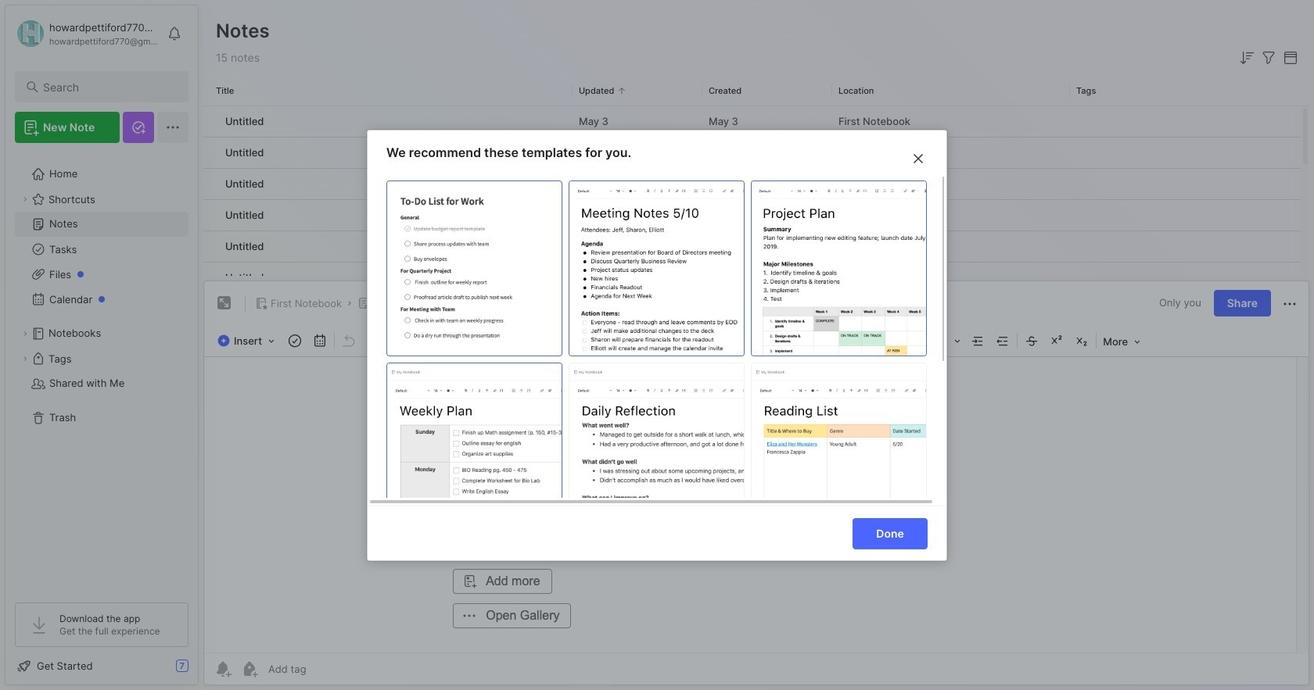 Task type: vqa. For each thing, say whether or not it's contained in the screenshot.
Emails
no



Task type: describe. For each thing, give the bounding box(es) containing it.
close image
[[909, 149, 928, 168]]

task image
[[284, 330, 306, 352]]

strikethrough image
[[1021, 330, 1043, 352]]

italic image
[[732, 330, 754, 352]]

numbered list image
[[847, 330, 869, 352]]

superscript image
[[1046, 330, 1068, 352]]

font size image
[[625, 331, 664, 351]]

highlight image
[[780, 330, 816, 352]]

subscript image
[[1071, 330, 1093, 352]]

indent image
[[967, 330, 989, 352]]

heading level image
[[467, 331, 546, 351]]

note window element
[[203, 281, 1310, 686]]

expand tags image
[[20, 354, 30, 364]]



Task type: locate. For each thing, give the bounding box(es) containing it.
note preview image
[[387, 181, 562, 356], [570, 181, 744, 356], [752, 181, 926, 356], [387, 363, 562, 538], [570, 363, 744, 538], [752, 363, 926, 538]]

insert link image
[[901, 330, 923, 352]]

calendar event image
[[309, 330, 331, 352]]

row group
[[203, 106, 1301, 576]]

outdent image
[[992, 330, 1014, 352]]

None search field
[[43, 77, 174, 96]]

Note Editor text field
[[204, 357, 1309, 653]]

none search field inside main element
[[43, 77, 174, 96]]

main element
[[0, 0, 203, 691]]

add a reminder image
[[214, 660, 232, 679]]

font family image
[[549, 331, 621, 351]]

font color image
[[668, 330, 705, 352]]

bold image
[[707, 330, 729, 352]]

bulleted list image
[[822, 330, 844, 352]]

insert image
[[214, 331, 283, 351]]

more image
[[1099, 331, 1146, 351]]

tree inside main element
[[5, 153, 198, 589]]

expand note image
[[215, 294, 234, 313]]

tree
[[5, 153, 198, 589]]

expand notebooks image
[[20, 329, 30, 339]]

underline image
[[757, 330, 779, 352]]

checklist image
[[872, 330, 894, 352]]

alignment image
[[928, 330, 966, 352]]

Search text field
[[43, 80, 174, 95]]

add tag image
[[240, 660, 259, 679]]



